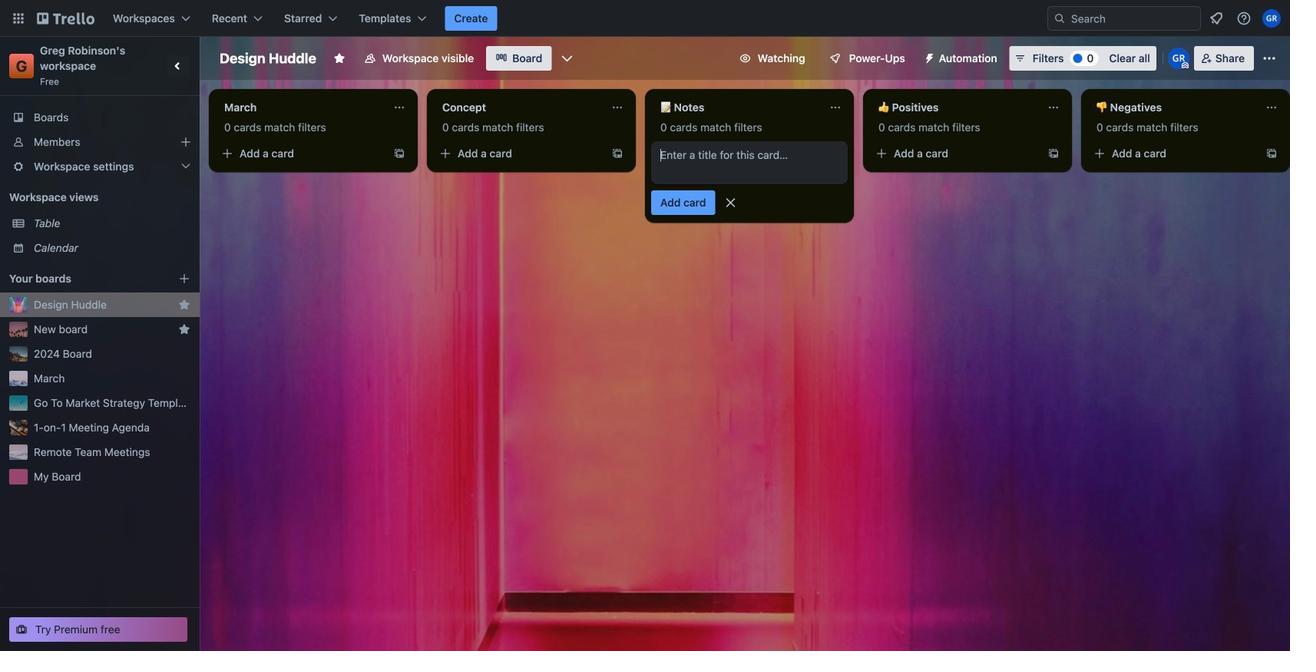 Task type: locate. For each thing, give the bounding box(es) containing it.
1 horizontal spatial greg robinson (gregrobinson96) image
[[1263, 9, 1281, 28]]

workspace navigation collapse icon image
[[167, 55, 189, 77]]

greg robinson (gregrobinson96) image inside primary element
[[1263, 9, 1281, 28]]

create from template… image
[[1266, 147, 1278, 160]]

search image
[[1054, 12, 1066, 25]]

customize views image
[[559, 51, 575, 66]]

star or unstar board image
[[333, 52, 346, 65]]

greg robinson (gregrobinson96) image down search field
[[1168, 48, 1190, 69]]

0 vertical spatial starred icon image
[[178, 299, 190, 311]]

2 starred icon image from the top
[[178, 323, 190, 336]]

0 notifications image
[[1208, 9, 1226, 28]]

this member is an admin of this board. image
[[1182, 62, 1189, 69]]

create from template… image
[[393, 147, 406, 160], [611, 147, 624, 160], [1048, 147, 1060, 160]]

open information menu image
[[1237, 11, 1252, 26]]

starred icon image
[[178, 299, 190, 311], [178, 323, 190, 336]]

show menu image
[[1262, 51, 1277, 66]]

1 vertical spatial starred icon image
[[178, 323, 190, 336]]

0 horizontal spatial create from template… image
[[393, 147, 406, 160]]

1 starred icon image from the top
[[178, 299, 190, 311]]

0 vertical spatial greg robinson (gregrobinson96) image
[[1263, 9, 1281, 28]]

back to home image
[[37, 6, 94, 31]]

0 horizontal spatial greg robinson (gregrobinson96) image
[[1168, 48, 1190, 69]]

sm image
[[918, 46, 939, 68]]

primary element
[[0, 0, 1290, 37]]

1 horizontal spatial create from template… image
[[611, 147, 624, 160]]

None text field
[[215, 95, 387, 120], [433, 95, 605, 120], [870, 95, 1042, 120], [215, 95, 387, 120], [433, 95, 605, 120], [870, 95, 1042, 120]]

None text field
[[651, 95, 823, 120], [1088, 95, 1260, 120], [651, 95, 823, 120], [1088, 95, 1260, 120]]

greg robinson (gregrobinson96) image
[[1263, 9, 1281, 28], [1168, 48, 1190, 69]]

2 create from template… image from the left
[[611, 147, 624, 160]]

greg robinson (gregrobinson96) image right open information menu icon
[[1263, 9, 1281, 28]]

2 horizontal spatial create from template… image
[[1048, 147, 1060, 160]]

add board image
[[178, 273, 190, 285]]



Task type: describe. For each thing, give the bounding box(es) containing it.
Search field
[[1066, 8, 1201, 29]]

Enter a title for this card… text field
[[651, 141, 848, 184]]

1 vertical spatial greg robinson (gregrobinson96) image
[[1168, 48, 1190, 69]]

3 create from template… image from the left
[[1048, 147, 1060, 160]]

your boards with 8 items element
[[9, 270, 155, 288]]

Board name text field
[[212, 46, 324, 71]]

cancel image
[[723, 195, 739, 210]]

1 create from template… image from the left
[[393, 147, 406, 160]]



Task type: vqa. For each thing, say whether or not it's contained in the screenshot.
ADD BOARD image
yes



